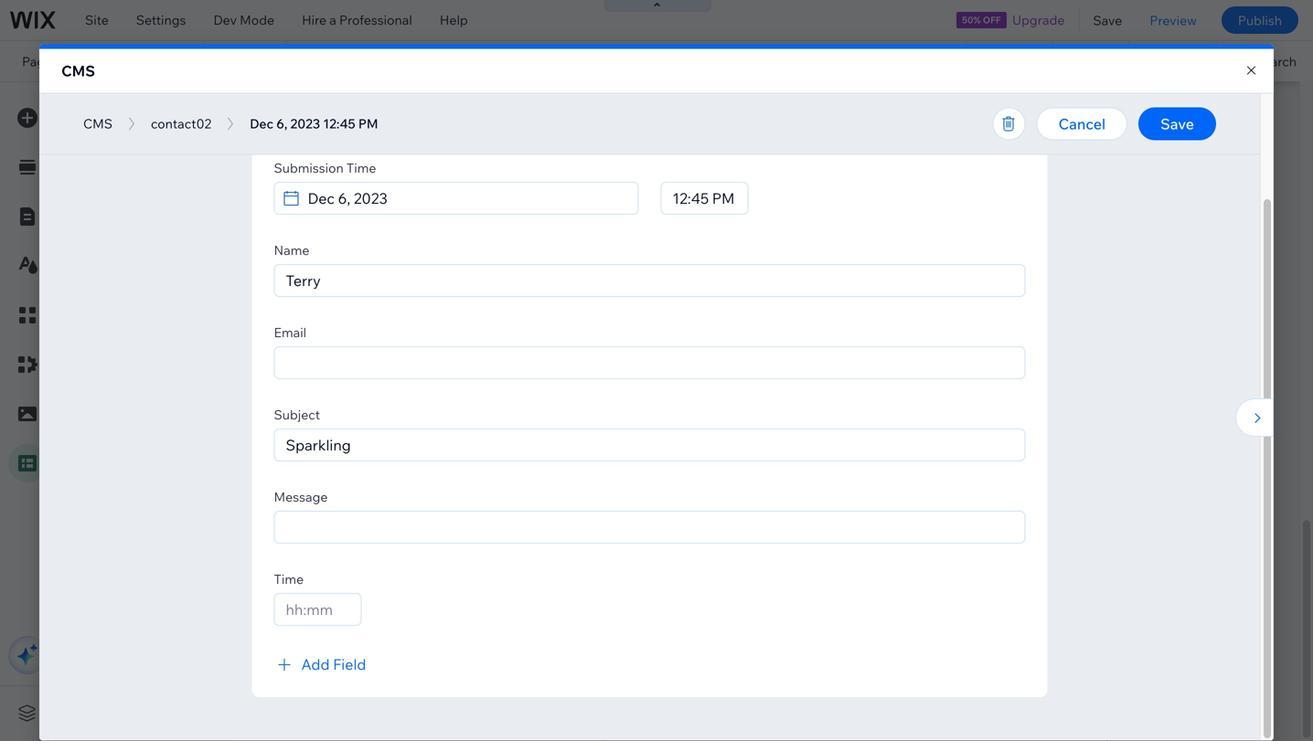 Task type: locate. For each thing, give the bounding box(es) containing it.
a right the hire
[[330, 12, 336, 28]]

cms up main
[[78, 100, 112, 118]]

0 vertical spatial a
[[330, 12, 336, 28]]

hire
[[302, 12, 327, 28]]

0 horizontal spatial a
[[330, 12, 336, 28]]

collections
[[281, 148, 349, 164], [251, 167, 318, 183]]

0 vertical spatial collections
[[281, 148, 349, 164]]

site
[[397, 167, 418, 183]]

cms
[[61, 62, 95, 80], [78, 100, 112, 118]]

main
[[78, 148, 107, 164]]

off
[[983, 14, 1001, 26]]

a inside your collections collections created by a site collaborator.
[[387, 167, 394, 183]]

your collections collections created by a site collaborator.
[[251, 148, 495, 183]]

dev mode
[[214, 12, 274, 28]]

cms down site
[[61, 62, 95, 80]]

by
[[369, 167, 384, 183]]

1 horizontal spatial a
[[387, 167, 394, 183]]

preview button
[[1136, 0, 1211, 40]]

1 vertical spatial a
[[387, 167, 394, 183]]

collections up created
[[281, 148, 349, 164]]

site
[[85, 12, 109, 28]]

0 vertical spatial cms
[[61, 62, 95, 80]]

50%
[[962, 14, 981, 26]]

collections down your
[[251, 167, 318, 183]]

a
[[330, 12, 336, 28], [387, 167, 394, 183]]

create collection button
[[334, 663, 496, 696]]

a right the by
[[387, 167, 394, 183]]

settings
[[136, 12, 186, 28]]

contact02 permissions: form submissions
[[298, 215, 457, 246]]

1 vertical spatial cms
[[78, 100, 112, 118]]

publish button
[[1222, 6, 1299, 34]]

search button
[[1217, 41, 1313, 81]]



Task type: describe. For each thing, give the bounding box(es) containing it.
save
[[1093, 12, 1123, 28]]

search
[[1255, 53, 1297, 69]]

50% off
[[962, 14, 1001, 26]]

mode
[[240, 12, 274, 28]]

hire a professional
[[302, 12, 412, 28]]

contact02
[[298, 215, 359, 231]]

created
[[321, 167, 366, 183]]

save button
[[1080, 0, 1136, 40]]

create collection
[[356, 670, 474, 689]]

professional
[[339, 12, 412, 28]]

1 vertical spatial collections
[[251, 167, 318, 183]]

preview
[[1150, 12, 1197, 28]]

collection
[[405, 670, 474, 689]]

projects
[[69, 53, 137, 69]]

permissions:
[[298, 233, 363, 246]]

upgrade
[[1012, 12, 1065, 28]]

submissions
[[394, 233, 457, 246]]

help
[[440, 12, 468, 28]]

your
[[251, 148, 278, 164]]

publish
[[1238, 12, 1282, 28]]

dev
[[214, 12, 237, 28]]

collaborator.
[[421, 167, 495, 183]]

create
[[356, 670, 402, 689]]

form
[[365, 233, 392, 246]]



Task type: vqa. For each thing, say whether or not it's contained in the screenshot.
Customize Your Header How does it look when visitors scroll?
no



